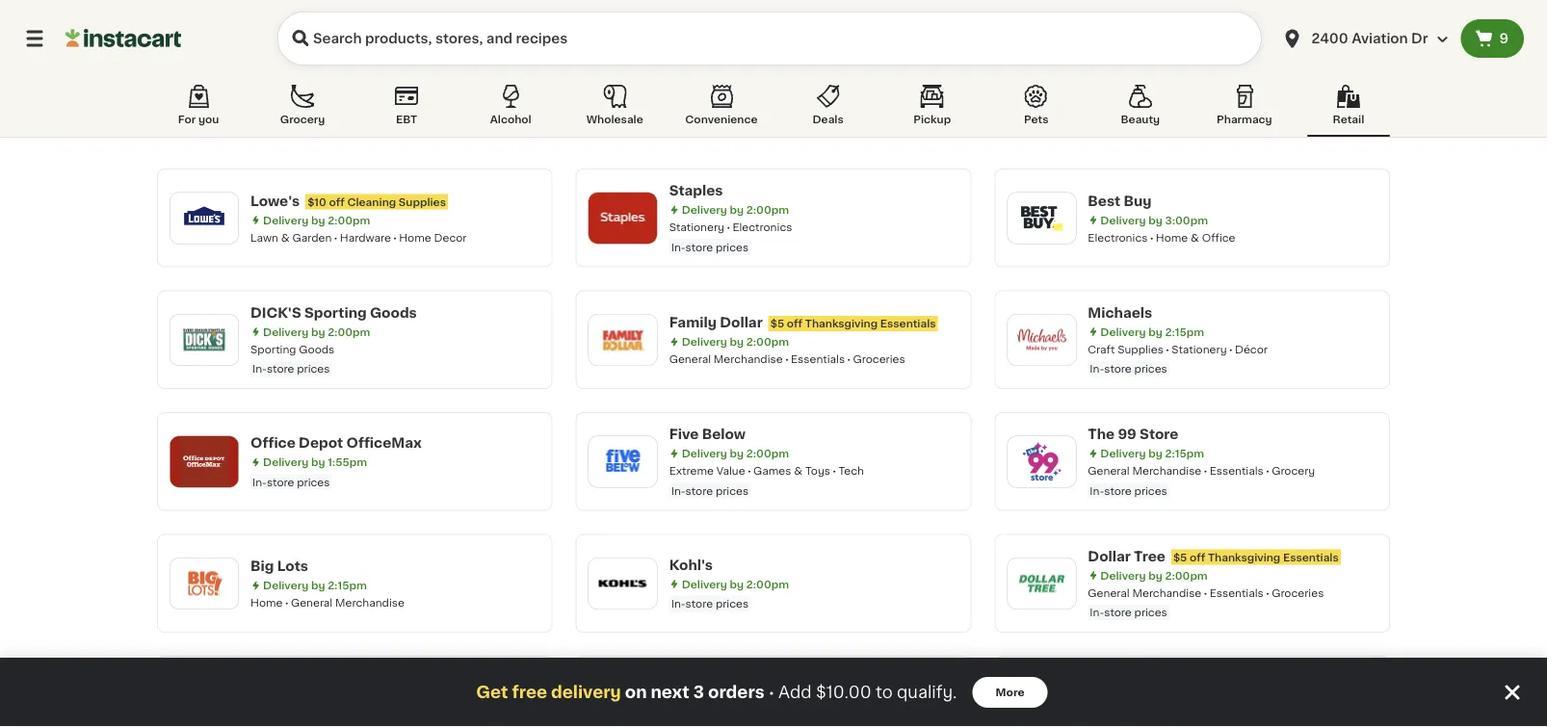 Task type: vqa. For each thing, say whether or not it's contained in the screenshot.
Deli
no



Task type: locate. For each thing, give the bounding box(es) containing it.
home general merchandise
[[251, 598, 405, 608]]

prices down store
[[1135, 486, 1168, 496]]

$5 inside dollar tree $5 off thanksgiving essentials
[[1174, 552, 1188, 563]]

1 vertical spatial groceries
[[1272, 588, 1324, 598]]

store down staples
[[686, 242, 713, 252]]

stationery left décor
[[1172, 344, 1227, 355]]

more
[[996, 688, 1025, 698]]

store inside general merchandise essentials groceries in-store prices
[[1105, 608, 1132, 618]]

sporting right the dick's
[[304, 306, 367, 319]]

delivery for best buy
[[1101, 215, 1146, 225]]

0 horizontal spatial electronics
[[733, 222, 793, 233]]

1 vertical spatial sporting
[[251, 344, 296, 355]]

prices down value
[[716, 486, 749, 496]]

0 vertical spatial supplies
[[399, 196, 446, 207]]

delivery
[[551, 685, 621, 701]]

None search field
[[278, 12, 1262, 66]]

dick's
[[251, 306, 301, 319]]

delivery
[[682, 205, 727, 215], [263, 215, 309, 225], [1101, 215, 1146, 225], [263, 327, 309, 337], [1101, 327, 1146, 337], [682, 337, 727, 347], [682, 449, 727, 459], [1101, 449, 1146, 459], [263, 457, 309, 468], [1101, 570, 1146, 581], [682, 579, 727, 590], [263, 580, 309, 591], [682, 701, 727, 712]]

by for at home
[[730, 701, 744, 712]]

best buy logo image
[[1017, 193, 1067, 243]]

0 vertical spatial in-store prices
[[252, 477, 330, 488]]

prices inside stationery electronics in-store prices
[[716, 242, 749, 252]]

prices down michaels
[[1135, 364, 1168, 374]]

& down 3:00pm
[[1191, 232, 1200, 243]]

thanksgiving up general merchandise essentials groceries in-store prices
[[1208, 552, 1281, 563]]

pets button
[[995, 81, 1078, 137]]

& right lawn
[[281, 232, 290, 243]]

groceries
[[853, 354, 905, 365], [1272, 588, 1324, 598]]

delivery by 2:00pm
[[682, 205, 789, 215], [263, 215, 370, 225], [263, 327, 370, 337], [682, 337, 789, 347], [682, 449, 789, 459], [1101, 570, 1208, 581], [682, 579, 789, 590]]

delivery down michaels
[[1101, 327, 1146, 337]]

1 vertical spatial in-store prices
[[671, 599, 749, 610]]

in- down the
[[1090, 486, 1105, 496]]

delivery by 2:15pm up 'craft supplies stationery décor in-store prices'
[[1101, 327, 1205, 337]]

office up delivery by 1:55pm
[[251, 437, 296, 450]]

by for five below
[[730, 449, 744, 459]]

0 horizontal spatial stationery
[[669, 222, 725, 233]]

& inside extreme value games & toys tech in-store prices
[[794, 466, 803, 477]]

$5 for family dollar
[[771, 318, 785, 329]]

1 vertical spatial goods
[[299, 344, 335, 355]]

in- inside general merchandise essentials groceries in-store prices
[[1090, 608, 1105, 618]]

delivery by 2:00pm up value
[[682, 449, 789, 459]]

store down craft
[[1105, 364, 1132, 374]]

general
[[669, 354, 711, 365], [1088, 466, 1130, 477], [1088, 588, 1130, 598], [291, 598, 333, 608]]

five below logo image
[[598, 437, 648, 487]]

delivery down depot
[[263, 457, 309, 468]]

stationery inside 'craft supplies stationery décor in-store prices'
[[1172, 344, 1227, 355]]

1 vertical spatial stationery
[[1172, 344, 1227, 355]]

more button
[[973, 677, 1048, 708]]

prices inside extreme value games & toys tech in-store prices
[[716, 486, 749, 496]]

qualify.
[[897, 685, 957, 701]]

off inside family dollar $5 off thanksgiving essentials
[[787, 318, 803, 329]]

delivery by 2:15pm for michaels
[[1101, 327, 1205, 337]]

family dollar logo image
[[598, 315, 648, 365]]

1 horizontal spatial supplies
[[1118, 344, 1164, 355]]

0 vertical spatial sporting
[[304, 306, 367, 319]]

1 vertical spatial supplies
[[1118, 344, 1164, 355]]

in- inside general merchandise essentials grocery in-store prices
[[1090, 486, 1105, 496]]

office depot officemax
[[251, 437, 422, 450]]

groceries inside general merchandise essentials groceries in-store prices
[[1272, 588, 1324, 598]]

in-store prices down kohl's
[[671, 599, 749, 610]]

in- down staples
[[671, 242, 686, 252]]

treatment tracker modal dialog
[[0, 658, 1548, 728]]

home right at at the bottom left of page
[[688, 680, 731, 694]]

supplies up decor
[[399, 196, 446, 207]]

$5 right tree at bottom right
[[1174, 552, 1188, 563]]

home
[[399, 232, 431, 243], [1156, 232, 1188, 243], [251, 598, 283, 608], [688, 680, 731, 694]]

2:00pm for the lowe's logo
[[328, 215, 370, 225]]

1:55pm
[[328, 457, 367, 468]]

1 horizontal spatial office
[[1202, 232, 1236, 243]]

2:00pm for dollar tree logo
[[1166, 570, 1208, 581]]

prices inside general merchandise essentials grocery in-store prices
[[1135, 486, 1168, 496]]

for
[[178, 114, 196, 125]]

thanksgiving
[[805, 318, 878, 329], [1208, 552, 1281, 563]]

2:00pm for staples logo
[[747, 205, 789, 215]]

sporting
[[304, 306, 367, 319], [251, 344, 296, 355]]

delivery down the dick's
[[263, 327, 309, 337]]

in- down extreme
[[671, 486, 686, 496]]

prices down staples
[[716, 242, 749, 252]]

1 horizontal spatial grocery
[[1272, 466, 1316, 477]]

0 horizontal spatial supplies
[[399, 196, 446, 207]]

merchandise for general merchandise essentials grocery in-store prices
[[1133, 466, 1202, 477]]

essentials for general merchandise essentials groceries
[[791, 354, 845, 365]]

home down 3:00pm
[[1156, 232, 1188, 243]]

delivery by 2:00pm up garden
[[263, 215, 370, 225]]

delivery down 99
[[1101, 449, 1146, 459]]

delivery down big lots
[[263, 580, 309, 591]]

supplies right craft
[[1118, 344, 1164, 355]]

pickup
[[914, 114, 951, 125]]

store
[[686, 242, 713, 252], [267, 364, 294, 374], [1105, 364, 1132, 374], [267, 477, 294, 488], [686, 486, 713, 496], [1105, 486, 1132, 496], [686, 599, 713, 610], [1105, 608, 1132, 618]]

0 vertical spatial grocery
[[280, 114, 325, 125]]

in- down craft
[[1090, 364, 1105, 374]]

delivery down the five below
[[682, 449, 727, 459]]

depot
[[299, 437, 343, 450]]

$5 up 'general merchandise essentials groceries'
[[771, 318, 785, 329]]

essentials inside general merchandise essentials grocery in-store prices
[[1210, 466, 1264, 477]]

0 horizontal spatial sporting
[[251, 344, 296, 355]]

2:15pm for the 99 store
[[1166, 449, 1205, 459]]

0 horizontal spatial off
[[329, 196, 345, 207]]

0 horizontal spatial dollar
[[720, 316, 763, 329]]

essentials for general merchandise essentials groceries in-store prices
[[1210, 588, 1264, 598]]

thanksgiving inside family dollar $5 off thanksgiving essentials
[[805, 318, 878, 329]]

0 vertical spatial off
[[329, 196, 345, 207]]

on
[[625, 685, 647, 701]]

lawn & garden hardware home decor
[[251, 232, 467, 243]]

merchandise inside general merchandise essentials groceries in-store prices
[[1133, 588, 1202, 598]]

store down the dick's
[[267, 364, 294, 374]]

thanksgiving up 'general merchandise essentials groceries'
[[805, 318, 878, 329]]

lowe's
[[251, 194, 300, 207]]

supplies
[[399, 196, 446, 207], [1118, 344, 1164, 355]]

delivery by 2:15pm down 'at home'
[[682, 701, 786, 712]]

delivery down lowe's
[[263, 215, 309, 225]]

0 horizontal spatial office
[[251, 437, 296, 450]]

$5 inside family dollar $5 off thanksgiving essentials
[[771, 318, 785, 329]]

merchandise
[[714, 354, 783, 365], [1133, 466, 1202, 477], [1133, 588, 1202, 598], [335, 598, 405, 608]]

garden
[[292, 232, 332, 243]]

kohl's
[[669, 558, 713, 572]]

1 horizontal spatial stationery
[[1172, 344, 1227, 355]]

0 vertical spatial dollar
[[720, 316, 763, 329]]

extreme
[[669, 466, 714, 477]]

1 horizontal spatial sporting
[[304, 306, 367, 319]]

0 horizontal spatial goods
[[299, 344, 335, 355]]

delivery by 2:00pm down dick's sporting goods
[[263, 327, 370, 337]]

0 vertical spatial $5
[[771, 318, 785, 329]]

lots
[[277, 560, 308, 573]]

value
[[717, 466, 746, 477]]

delivery by 2:00pm down kohl's
[[682, 579, 789, 590]]

delivery by 2:00pm up stationery electronics in-store prices
[[682, 205, 789, 215]]

•
[[769, 685, 775, 700]]

dick's sporting goods logo image
[[179, 315, 229, 365]]

get free delivery on next 3 orders • add $10.00 to qualify.
[[476, 685, 957, 701]]

0 horizontal spatial in-store prices
[[252, 477, 330, 488]]

delivery for dick's sporting goods
[[263, 327, 309, 337]]

dollar right family
[[720, 316, 763, 329]]

for you
[[178, 114, 219, 125]]

by for best buy
[[1149, 215, 1163, 225]]

prices down dick's sporting goods
[[297, 364, 330, 374]]

9
[[1500, 32, 1509, 45]]

1 vertical spatial $5
[[1174, 552, 1188, 563]]

3
[[694, 685, 704, 701]]

ebt button
[[365, 81, 448, 137]]

kohl's logo image
[[598, 559, 648, 609]]

office down 3:00pm
[[1202, 232, 1236, 243]]

store inside extreme value games & toys tech in-store prices
[[686, 486, 713, 496]]

shop categories tab list
[[157, 81, 1391, 137]]

2:15pm down •
[[747, 701, 786, 712]]

sporting down the dick's
[[251, 344, 296, 355]]

1 horizontal spatial $5
[[1174, 552, 1188, 563]]

below
[[702, 428, 746, 441]]

$5 for dollar tree
[[1174, 552, 1188, 563]]

ebt
[[396, 114, 417, 125]]

store inside general merchandise essentials grocery in-store prices
[[1105, 486, 1132, 496]]

stationery electronics in-store prices
[[669, 222, 793, 252]]

delivery by 2:00pm for family dollar logo
[[682, 337, 789, 347]]

in-store prices down delivery by 1:55pm
[[252, 477, 330, 488]]

1 vertical spatial grocery
[[1272, 466, 1316, 477]]

1 horizontal spatial thanksgiving
[[1208, 552, 1281, 563]]

delivery down kohl's
[[682, 579, 727, 590]]

off up 'general merchandise essentials groceries'
[[787, 318, 803, 329]]

family
[[669, 316, 717, 329]]

general down family
[[669, 354, 711, 365]]

in-store prices
[[252, 477, 330, 488], [671, 599, 749, 610]]

lowe's logo image
[[179, 193, 229, 243]]

off inside dollar tree $5 off thanksgiving essentials
[[1190, 552, 1206, 563]]

off right $10
[[329, 196, 345, 207]]

grocery inside general merchandise essentials grocery in-store prices
[[1272, 466, 1316, 477]]

delivery by 2:00pm down tree at bottom right
[[1101, 570, 1208, 581]]

store down 99
[[1105, 486, 1132, 496]]

home down big
[[251, 598, 283, 608]]

2 vertical spatial off
[[1190, 552, 1206, 563]]

pickup button
[[891, 81, 974, 137]]

by for the 99 store
[[1149, 449, 1163, 459]]

0 horizontal spatial groceries
[[853, 354, 905, 365]]

general merchandise essentials grocery in-store prices
[[1088, 466, 1316, 496]]

home left decor
[[399, 232, 431, 243]]

1 vertical spatial dollar
[[1088, 550, 1131, 563]]

general down the
[[1088, 466, 1130, 477]]

off for dollar tree
[[1190, 552, 1206, 563]]

1 horizontal spatial in-store prices
[[671, 599, 749, 610]]

goods down the hardware
[[370, 306, 417, 319]]

in- right dollar tree logo
[[1090, 608, 1105, 618]]

0 vertical spatial stationery
[[669, 222, 725, 233]]

1 horizontal spatial goods
[[370, 306, 417, 319]]

off
[[329, 196, 345, 207], [787, 318, 803, 329], [1190, 552, 1206, 563]]

0 horizontal spatial grocery
[[280, 114, 325, 125]]

delivery by 2:00pm down family
[[682, 337, 789, 347]]

general right dollar tree logo
[[1088, 588, 1130, 598]]

2 horizontal spatial off
[[1190, 552, 1206, 563]]

stationery down staples
[[669, 222, 725, 233]]

0 horizontal spatial $5
[[771, 318, 785, 329]]

goods down dick's sporting goods
[[299, 344, 335, 355]]

2400 aviation dr
[[1312, 32, 1429, 45]]

groceries down dollar tree $5 off thanksgiving essentials
[[1272, 588, 1324, 598]]

merchandise inside general merchandise essentials grocery in-store prices
[[1133, 466, 1202, 477]]

2:15pm up general merchandise essentials grocery in-store prices in the right of the page
[[1166, 449, 1205, 459]]

2:15pm up "home general merchandise"
[[328, 580, 367, 591]]

1 vertical spatial thanksgiving
[[1208, 552, 1281, 563]]

0 vertical spatial thanksgiving
[[805, 318, 878, 329]]

delivery down staples
[[682, 205, 727, 215]]

electronics home & office
[[1088, 232, 1236, 243]]

general inside general merchandise essentials grocery in-store prices
[[1088, 466, 1130, 477]]

pets
[[1024, 114, 1049, 125]]

delivery down the "best buy"
[[1101, 215, 1146, 225]]

$5
[[771, 318, 785, 329], [1174, 552, 1188, 563]]

0 vertical spatial goods
[[370, 306, 417, 319]]

stationery
[[669, 222, 725, 233], [1172, 344, 1227, 355]]

2:15pm
[[1166, 327, 1205, 337], [1166, 449, 1205, 459], [328, 580, 367, 591], [747, 701, 786, 712]]

2:00pm for family dollar logo
[[747, 337, 789, 347]]

0 horizontal spatial &
[[281, 232, 290, 243]]

1 vertical spatial off
[[787, 318, 803, 329]]

& left toys
[[794, 466, 803, 477]]

store right dollar tree logo
[[1105, 608, 1132, 618]]

retail
[[1333, 114, 1365, 125]]

in- inside sporting goods in-store prices
[[252, 364, 267, 374]]

dollar left tree at bottom right
[[1088, 550, 1131, 563]]

2:00pm
[[747, 205, 789, 215], [328, 215, 370, 225], [328, 327, 370, 337], [747, 337, 789, 347], [747, 449, 789, 459], [1166, 570, 1208, 581], [747, 579, 789, 590]]

by for kohl's
[[730, 579, 744, 590]]

thanksgiving inside dollar tree $5 off thanksgiving essentials
[[1208, 552, 1281, 563]]

by for michaels
[[1149, 327, 1163, 337]]

0 vertical spatial groceries
[[853, 354, 905, 365]]

store down extreme
[[686, 486, 713, 496]]

alcohol button
[[469, 81, 552, 137]]

1 horizontal spatial groceries
[[1272, 588, 1324, 598]]

lawn
[[251, 232, 279, 243]]

0 vertical spatial office
[[1202, 232, 1236, 243]]

delivery by 2:15pm down store
[[1101, 449, 1205, 459]]

delivery for office depot officemax
[[263, 457, 309, 468]]

general merchandise essentials groceries in-store prices
[[1088, 588, 1324, 618]]

prices down tree at bottom right
[[1135, 608, 1168, 618]]

the
[[1088, 428, 1115, 441]]

the 99 store
[[1088, 428, 1179, 441]]

craft supplies stationery décor in-store prices
[[1088, 344, 1268, 374]]

in- inside 'craft supplies stationery décor in-store prices'
[[1090, 364, 1105, 374]]

delivery down 'at home'
[[682, 701, 727, 712]]

delivery by 2:15pm for at home
[[682, 701, 786, 712]]

1 horizontal spatial off
[[787, 318, 803, 329]]

staples
[[669, 184, 723, 198]]

by for staples
[[730, 205, 744, 215]]

wholesale
[[587, 114, 643, 125]]

off up general merchandise essentials groceries in-store prices
[[1190, 552, 1206, 563]]

groceries for general merchandise essentials groceries in-store prices
[[1272, 588, 1324, 598]]

essentials inside general merchandise essentials groceries in-store prices
[[1210, 588, 1264, 598]]

store inside 'craft supplies stationery décor in-store prices'
[[1105, 364, 1132, 374]]

delivery down tree at bottom right
[[1101, 570, 1146, 581]]

2:15pm up 'craft supplies stationery décor in-store prices'
[[1166, 327, 1205, 337]]

merchandise for general merchandise essentials groceries in-store prices
[[1133, 588, 1202, 598]]

stationery inside stationery electronics in-store prices
[[669, 222, 725, 233]]

delivery by 2:15pm up "home general merchandise"
[[263, 580, 367, 591]]

grocery inside button
[[280, 114, 325, 125]]

2:00pm for the dick's sporting goods logo
[[328, 327, 370, 337]]

beauty button
[[1099, 81, 1182, 137]]

five below
[[669, 428, 746, 441]]

groceries down family dollar $5 off thanksgiving essentials
[[853, 354, 905, 365]]

1 horizontal spatial &
[[794, 466, 803, 477]]

2:15pm for at home
[[747, 701, 786, 712]]

in- down the dick's
[[252, 364, 267, 374]]

essentials
[[881, 318, 936, 329], [791, 354, 845, 365], [1210, 466, 1264, 477], [1283, 552, 1339, 563], [1210, 588, 1264, 598]]

2:15pm for michaels
[[1166, 327, 1205, 337]]

general inside general merchandise essentials groceries in-store prices
[[1088, 588, 1130, 598]]

by
[[730, 205, 744, 215], [311, 215, 325, 225], [1149, 215, 1163, 225], [311, 327, 325, 337], [1149, 327, 1163, 337], [730, 337, 744, 347], [730, 449, 744, 459], [1149, 449, 1163, 459], [311, 457, 325, 468], [1149, 570, 1163, 581], [730, 579, 744, 590], [311, 580, 325, 591], [730, 701, 744, 712]]

0 horizontal spatial thanksgiving
[[805, 318, 878, 329]]

in-store prices for office depot officemax
[[252, 477, 330, 488]]



Task type: describe. For each thing, give the bounding box(es) containing it.
9 button
[[1461, 19, 1524, 58]]

general for general merchandise essentials grocery in-store prices
[[1088, 466, 1130, 477]]

toys
[[806, 466, 831, 477]]

in- inside stationery electronics in-store prices
[[671, 242, 686, 252]]

by for big lots
[[311, 580, 325, 591]]

free
[[512, 685, 547, 701]]

supplies inside 'craft supplies stationery décor in-store prices'
[[1118, 344, 1164, 355]]

1 vertical spatial office
[[251, 437, 296, 450]]

groceries for general merchandise essentials groceries
[[853, 354, 905, 365]]

delivery for at home
[[682, 701, 727, 712]]

big lots
[[251, 560, 308, 573]]

essentials inside family dollar $5 off thanksgiving essentials
[[881, 318, 936, 329]]

lowe's $10 off cleaning supplies
[[251, 194, 446, 207]]

five
[[669, 428, 699, 441]]

2:00pm for kohl's logo
[[747, 579, 789, 590]]

grocery button
[[261, 81, 344, 137]]

delivery for five below
[[682, 449, 727, 459]]

best
[[1088, 194, 1121, 207]]

the 99 store logo image
[[1017, 437, 1067, 487]]

big
[[251, 560, 274, 573]]

next
[[651, 685, 690, 701]]

at
[[669, 680, 685, 694]]

thanksgiving for tree
[[1208, 552, 1281, 563]]

delivery by 2:15pm for big lots
[[263, 580, 367, 591]]

general for general merchandise essentials groceries in-store prices
[[1088, 588, 1130, 598]]

aviation
[[1352, 32, 1409, 45]]

2 horizontal spatial &
[[1191, 232, 1200, 243]]

goods inside sporting goods in-store prices
[[299, 344, 335, 355]]

tree
[[1134, 550, 1166, 563]]

office depot officemax logo image
[[179, 437, 229, 487]]

in-store prices for kohl's
[[671, 599, 749, 610]]

delivery by 2:00pm for "five below logo"
[[682, 449, 789, 459]]

2:00pm for "five below logo"
[[747, 449, 789, 459]]

convenience
[[685, 114, 758, 125]]

extreme value games & toys tech in-store prices
[[669, 466, 864, 496]]

dollar tree logo image
[[1017, 559, 1067, 609]]

prices inside 'craft supplies stationery décor in-store prices'
[[1135, 364, 1168, 374]]

delivery by 2:00pm for dollar tree logo
[[1101, 570, 1208, 581]]

supplies inside lowe's $10 off cleaning supplies
[[399, 196, 446, 207]]

in- inside extreme value games & toys tech in-store prices
[[671, 486, 686, 496]]

general for general merchandise essentials groceries
[[669, 354, 711, 365]]

prices inside sporting goods in-store prices
[[297, 364, 330, 374]]

alcohol
[[490, 114, 532, 125]]

store inside stationery electronics in-store prices
[[686, 242, 713, 252]]

staples logo image
[[598, 193, 648, 243]]

delivery for michaels
[[1101, 327, 1146, 337]]

dr
[[1412, 32, 1429, 45]]

you
[[198, 114, 219, 125]]

delivery for the 99 store
[[1101, 449, 1146, 459]]

decor
[[434, 232, 467, 243]]

pharmacy
[[1217, 114, 1273, 125]]

michaels logo image
[[1017, 315, 1067, 365]]

games
[[754, 466, 792, 477]]

dick's sporting goods
[[251, 306, 417, 319]]

family dollar $5 off thanksgiving essentials
[[669, 316, 936, 329]]

prices down delivery by 1:55pm
[[297, 477, 330, 488]]

at home
[[669, 680, 731, 694]]

2400
[[1312, 32, 1349, 45]]

delivery by 2:00pm for the dick's sporting goods logo
[[263, 327, 370, 337]]

1 horizontal spatial dollar
[[1088, 550, 1131, 563]]

hardware
[[340, 232, 391, 243]]

$10.00
[[816, 685, 872, 701]]

2400 aviation dr button
[[1270, 12, 1461, 66]]

sporting goods in-store prices
[[251, 344, 335, 374]]

dollar tree $5 off thanksgiving essentials
[[1088, 550, 1339, 563]]

99
[[1118, 428, 1137, 441]]

thanksgiving for dollar
[[805, 318, 878, 329]]

2:15pm for big lots
[[328, 580, 367, 591]]

best buy
[[1088, 194, 1152, 207]]

wholesale button
[[574, 81, 656, 137]]

delivery for staples
[[682, 205, 727, 215]]

tech
[[839, 466, 864, 477]]

michaels
[[1088, 306, 1153, 319]]

store inside sporting goods in-store prices
[[267, 364, 294, 374]]

deals button
[[787, 81, 870, 137]]

general merchandise essentials groceries
[[669, 354, 905, 365]]

orders
[[708, 685, 765, 701]]

delivery by 1:55pm
[[263, 457, 367, 468]]

delivery by 2:00pm for staples logo
[[682, 205, 789, 215]]

sporting inside sporting goods in-store prices
[[251, 344, 296, 355]]

prices inside general merchandise essentials groceries in-store prices
[[1135, 608, 1168, 618]]

instacart image
[[66, 27, 181, 50]]

pharmacy button
[[1203, 81, 1286, 137]]

delivery by 2:00pm for kohl's logo
[[682, 579, 789, 590]]

3:00pm
[[1166, 215, 1208, 225]]

2400 aviation dr button
[[1281, 12, 1450, 66]]

craft
[[1088, 344, 1115, 355]]

in- down kohl's
[[671, 599, 686, 610]]

store down kohl's
[[686, 599, 713, 610]]

prices up orders
[[716, 599, 749, 610]]

store down delivery by 1:55pm
[[267, 477, 294, 488]]

by for office depot officemax
[[311, 457, 325, 468]]

store
[[1140, 428, 1179, 441]]

essentials inside dollar tree $5 off thanksgiving essentials
[[1283, 552, 1339, 563]]

delivery for big lots
[[263, 580, 309, 591]]

1 horizontal spatial electronics
[[1088, 232, 1148, 243]]

get
[[476, 685, 508, 701]]

off inside lowe's $10 off cleaning supplies
[[329, 196, 345, 207]]

to
[[876, 685, 893, 701]]

convenience button
[[678, 81, 766, 137]]

merchandise for general merchandise essentials groceries
[[714, 354, 783, 365]]

Search field
[[278, 12, 1262, 66]]

delivery by 2:15pm for the 99 store
[[1101, 449, 1205, 459]]

cleaning
[[347, 196, 396, 207]]

off for family dollar
[[787, 318, 803, 329]]

buy
[[1124, 194, 1152, 207]]

electronics inside stationery electronics in-store prices
[[733, 222, 793, 233]]

delivery by 2:00pm for the lowe's logo
[[263, 215, 370, 225]]

retail button
[[1308, 81, 1390, 137]]

delivery by 3:00pm
[[1101, 215, 1208, 225]]

big lots logo image
[[179, 559, 229, 609]]

delivery for kohl's
[[682, 579, 727, 590]]

$10
[[308, 196, 327, 207]]

essentials for general merchandise essentials grocery in-store prices
[[1210, 466, 1264, 477]]

deals
[[813, 114, 844, 125]]

add
[[779, 685, 812, 701]]

general down the "lots"
[[291, 598, 333, 608]]

by for dick's sporting goods
[[311, 327, 325, 337]]

delivery down family
[[682, 337, 727, 347]]

décor
[[1235, 344, 1268, 355]]

officemax
[[346, 437, 422, 450]]

in- down delivery by 1:55pm
[[252, 477, 267, 488]]

for you button
[[157, 81, 240, 137]]

beauty
[[1121, 114, 1160, 125]]



